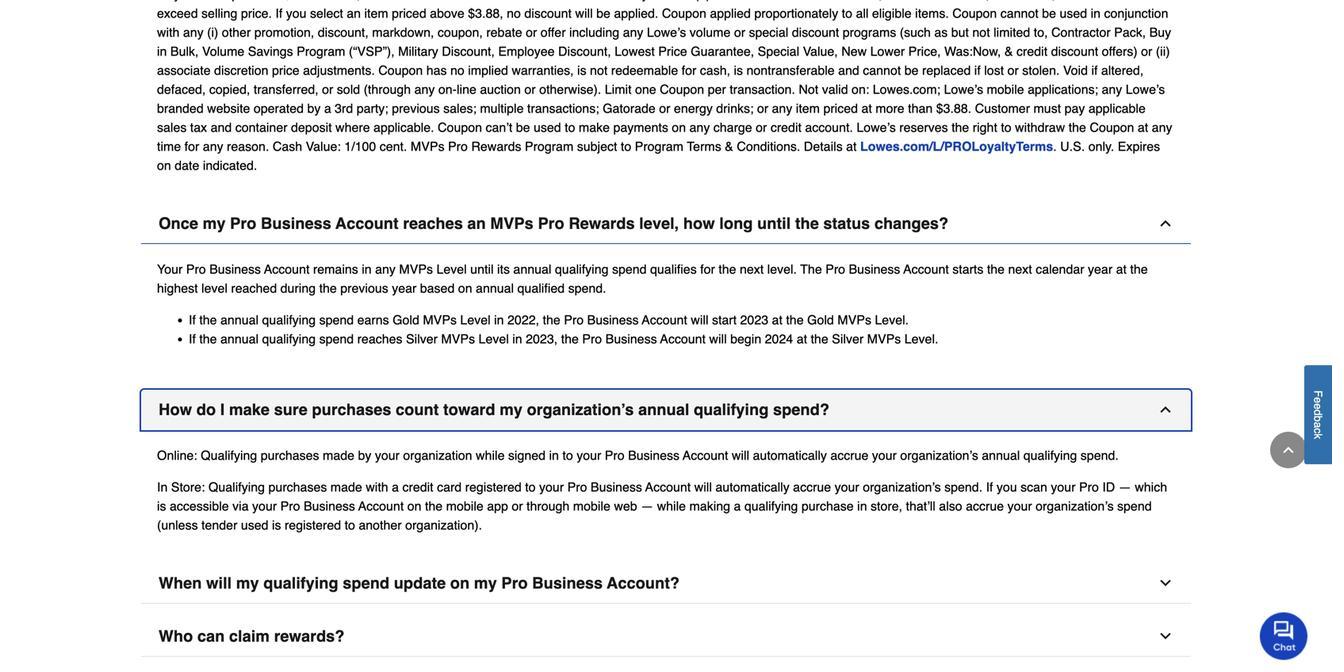 Task type: locate. For each thing, give the bounding box(es) containing it.
on inside your pro business account remains in any mvps level until its annual qualifying spend qualifies for the next level. the pro business account starts the next calendar year at the highest level reached during the previous year based on annual qualified spend.
[[458, 281, 472, 296]]

1 gold from the left
[[393, 313, 419, 327]]

0 horizontal spatial year
[[392, 281, 417, 296]]

0 vertical spatial a
[[1312, 422, 1325, 428]]

c
[[1312, 428, 1325, 434]]

scroll to top element
[[1270, 432, 1307, 469]]

to left "another"
[[345, 518, 355, 533]]

0 vertical spatial purchases
[[312, 401, 391, 419]]

next
[[740, 262, 764, 277], [1008, 262, 1032, 277]]

0 horizontal spatial reaches
[[357, 332, 402, 346]]

automatically inside in store: qualifying purchases made with a credit card registered to your pro business account will automatically accrue your organization's spend. if you scan your pro id — which is accessible via your pro business account on the mobile app or through mobile web — while making a qualifying purchase in store, that'll also accrue your organization's spend (unless tender used is registered to another organization).
[[715, 480, 789, 495]]

level up 'based'
[[436, 262, 467, 277]]

1 vertical spatial —
[[641, 499, 653, 514]]

while left signed
[[476, 448, 505, 463]]

2024
[[765, 332, 793, 346]]

spend left qualifies
[[612, 262, 647, 277]]

to up through
[[525, 480, 536, 495]]

2 vertical spatial to
[[345, 518, 355, 533]]

qualifying inside "button"
[[263, 574, 338, 592]]

spend. up id
[[1081, 448, 1119, 463]]

1 vertical spatial made
[[330, 480, 362, 495]]

in left any
[[362, 262, 372, 277]]

1 horizontal spatial a
[[734, 499, 741, 514]]

is right used
[[272, 518, 281, 533]]

at up 2024
[[772, 313, 782, 327]]

until inside your pro business account remains in any mvps level until its annual qualifying spend qualifies for the next level. the pro business account starts the next calendar year at the highest level reached during the previous year based on annual qualified spend.
[[470, 262, 494, 277]]

web
[[614, 499, 637, 514]]

qualifying inside your pro business account remains in any mvps level until its annual qualifying spend qualifies for the next level. the pro business account starts the next calendar year at the highest level reached during the previous year based on annual qualified spend.
[[555, 262, 609, 277]]

1 vertical spatial level.
[[904, 332, 938, 346]]

in
[[362, 262, 372, 277], [494, 313, 504, 327], [512, 332, 522, 346], [549, 448, 559, 463], [857, 499, 867, 514]]

0 horizontal spatial is
[[157, 499, 166, 514]]

account up "another"
[[358, 499, 404, 514]]

account up any
[[335, 214, 399, 233]]

a right making
[[734, 499, 741, 514]]

store,
[[871, 499, 902, 514]]

account left begin
[[660, 332, 706, 346]]

organization's up signed
[[527, 401, 634, 419]]

lowes.com/l/proloyaltyterms link
[[860, 139, 1053, 154]]

when will my qualifying spend update on my pro business account? button
[[141, 564, 1191, 604]]

pro right the the
[[826, 262, 845, 277]]

date
[[175, 158, 199, 173]]

2 silver from the left
[[832, 332, 864, 346]]

1 mobile from the left
[[446, 499, 483, 514]]

level,
[[639, 214, 679, 233]]

year right the calendar
[[1088, 262, 1113, 277]]

used
[[241, 518, 268, 533]]

while left making
[[657, 499, 686, 514]]

1 vertical spatial at
[[772, 313, 782, 327]]

pro down indicated.
[[230, 214, 256, 233]]

on right update
[[450, 574, 470, 592]]

1 horizontal spatial to
[[525, 480, 536, 495]]

your up purchase
[[835, 480, 859, 495]]

qualifying
[[201, 448, 257, 463], [208, 480, 265, 495]]

automatically down spend? at the right bottom
[[753, 448, 827, 463]]

a right with
[[392, 480, 399, 495]]

2 horizontal spatial to
[[562, 448, 573, 463]]

1 vertical spatial reaches
[[357, 332, 402, 346]]

your
[[375, 448, 400, 463], [577, 448, 601, 463], [872, 448, 897, 463], [539, 480, 564, 495], [835, 480, 859, 495], [1051, 480, 1076, 495], [252, 499, 277, 514], [1007, 499, 1032, 514]]

0 vertical spatial registered
[[465, 480, 522, 495]]

1 vertical spatial while
[[657, 499, 686, 514]]

1 vertical spatial accrue
[[793, 480, 831, 495]]

account left starts
[[903, 262, 949, 277]]

in inside your pro business account remains in any mvps level until its annual qualifying spend qualifies for the next level. the pro business account starts the next calendar year at the highest level reached during the previous year based on annual qualified spend.
[[362, 262, 372, 277]]

0 horizontal spatial while
[[476, 448, 505, 463]]

0 horizontal spatial next
[[740, 262, 764, 277]]

purchases up used
[[268, 480, 327, 495]]

0 vertical spatial at
[[1116, 262, 1127, 277]]

u.s.
[[1060, 139, 1085, 154]]

0 vertical spatial made
[[323, 448, 354, 463]]

next left level.
[[740, 262, 764, 277]]

via
[[232, 499, 249, 514]]

e up 'b'
[[1312, 404, 1325, 410]]

organization's up store,
[[863, 480, 941, 495]]

0 vertical spatial chevron up image
[[1158, 215, 1173, 231]]

that'll
[[906, 499, 935, 514]]

until left its on the left of page
[[470, 262, 494, 277]]

a
[[1312, 422, 1325, 428], [392, 480, 399, 495], [734, 499, 741, 514]]

in right signed
[[549, 448, 559, 463]]

spend.
[[568, 281, 606, 296], [1081, 448, 1119, 463], [944, 480, 982, 495]]

silver
[[406, 332, 438, 346], [832, 332, 864, 346]]

gold right earns
[[393, 313, 419, 327]]

mvps inside your pro business account remains in any mvps level until its annual qualifying spend qualifies for the next level. the pro business account starts the next calendar year at the highest level reached during the previous year based on annual qualified spend.
[[399, 262, 433, 277]]

silver down 'based'
[[406, 332, 438, 346]]

in down 2022,
[[512, 332, 522, 346]]

gold
[[393, 313, 419, 327], [807, 313, 834, 327]]

your down the you
[[1007, 499, 1032, 514]]

spend left update
[[343, 574, 389, 592]]

your up used
[[252, 499, 277, 514]]

mobile down card
[[446, 499, 483, 514]]

previous
[[340, 281, 388, 296]]

pro down qualified
[[564, 313, 584, 327]]

0 vertical spatial reaches
[[403, 214, 463, 233]]

spend
[[612, 262, 647, 277], [319, 313, 354, 327], [319, 332, 354, 346], [1117, 499, 1152, 514], [343, 574, 389, 592]]

chevron up image inside the how do i make sure purchases count toward my organization's annual qualifying spend? button
[[1158, 402, 1173, 418]]

on
[[157, 158, 171, 173], [458, 281, 472, 296], [407, 499, 421, 514], [450, 574, 470, 592]]

chevron up image
[[1281, 442, 1296, 458]]

2 chevron up image from the top
[[1158, 402, 1173, 418]]

mobile left web
[[573, 499, 610, 514]]

begin
[[730, 332, 761, 346]]

level.
[[875, 313, 909, 327], [904, 332, 938, 346]]

until inside "once my pro business account reaches an mvps pro rewards level, how long until the status changes?" button
[[757, 214, 791, 233]]

accrue
[[830, 448, 868, 463], [793, 480, 831, 495], [966, 499, 1004, 514]]

0 horizontal spatial until
[[470, 262, 494, 277]]

level for in
[[460, 313, 491, 327]]

until right long
[[757, 214, 791, 233]]

1 vertical spatial year
[[392, 281, 417, 296]]

on left 'date'
[[157, 158, 171, 173]]

organization).
[[405, 518, 482, 533]]

level
[[436, 262, 467, 277], [460, 313, 491, 327], [479, 332, 509, 346]]

chevron up image
[[1158, 215, 1173, 231], [1158, 402, 1173, 418]]

my right once
[[203, 214, 226, 233]]

1 horizontal spatial —
[[1119, 480, 1131, 495]]

year down any
[[392, 281, 417, 296]]

business inside "button"
[[532, 574, 603, 592]]

chat invite button image
[[1260, 612, 1308, 661]]

purchases inside button
[[312, 401, 391, 419]]

chevron up image inside "once my pro business account reaches an mvps pro rewards level, how long until the status changes?" button
[[1158, 215, 1173, 231]]

0 vertical spatial automatically
[[753, 448, 827, 463]]

0 vertical spatial to
[[562, 448, 573, 463]]

qualifying inside in store: qualifying purchases made with a credit card registered to your pro business account will automatically accrue your organization's spend. if you scan your pro id — which is accessible via your pro business account on the mobile app or through mobile web — while making a qualifying purchase in store, that'll also accrue your organization's spend (unless tender used is registered to another organization).
[[744, 499, 798, 514]]

will for gold
[[691, 313, 708, 327]]

1 vertical spatial level
[[460, 313, 491, 327]]

1 horizontal spatial reaches
[[403, 214, 463, 233]]

1 vertical spatial automatically
[[715, 480, 789, 495]]

at right the calendar
[[1116, 262, 1127, 277]]

account up making
[[683, 448, 728, 463]]

0 horizontal spatial silver
[[406, 332, 438, 346]]

1 chevron up image from the top
[[1158, 215, 1173, 231]]

e up d
[[1312, 398, 1325, 404]]

1 vertical spatial to
[[525, 480, 536, 495]]

2 e from the top
[[1312, 404, 1325, 410]]

is down in
[[157, 499, 166, 514]]

registered
[[465, 480, 522, 495], [285, 518, 341, 533]]

registered up app
[[465, 480, 522, 495]]

chevron up image for once my pro business account reaches an mvps pro rewards level, how long until the status changes?
[[1158, 215, 1173, 231]]

during
[[280, 281, 316, 296]]

another
[[359, 518, 402, 533]]

reached
[[231, 281, 277, 296]]

making
[[689, 499, 730, 514]]

when will my qualifying spend update on my pro business account?
[[159, 574, 680, 592]]

the inside button
[[795, 214, 819, 233]]

0 horizontal spatial at
[[772, 313, 782, 327]]

once
[[159, 214, 198, 233]]

on right 'based'
[[458, 281, 472, 296]]

chevron up image for how do i make sure purchases count toward my organization's annual qualifying spend?
[[1158, 402, 1173, 418]]

automatically up making
[[715, 480, 789, 495]]

0 vertical spatial level
[[436, 262, 467, 277]]

1 horizontal spatial spend.
[[944, 480, 982, 495]]

will inside "button"
[[206, 574, 232, 592]]

if inside in store: qualifying purchases made with a credit card registered to your pro business account will automatically accrue your organization's spend. if you scan your pro id — which is accessible via your pro business account on the mobile app or through mobile web — while making a qualifying purchase in store, that'll also accrue your organization's spend (unless tender used is registered to another organization).
[[986, 480, 993, 495]]

qualifying up via
[[208, 480, 265, 495]]

1 vertical spatial is
[[272, 518, 281, 533]]

2 gold from the left
[[807, 313, 834, 327]]

your right by
[[375, 448, 400, 463]]

1 vertical spatial spend.
[[1081, 448, 1119, 463]]

in left store,
[[857, 499, 867, 514]]

at inside your pro business account remains in any mvps level until its annual qualifying spend qualifies for the next level. the pro business account starts the next calendar year at the highest level reached during the previous year based on annual qualified spend.
[[1116, 262, 1127, 277]]

spend. up also
[[944, 480, 982, 495]]

0 vertical spatial accrue
[[830, 448, 868, 463]]

silver right 2024
[[832, 332, 864, 346]]

1 horizontal spatial mobile
[[573, 499, 610, 514]]

1 vertical spatial purchases
[[261, 448, 319, 463]]

account
[[335, 214, 399, 233], [264, 262, 310, 277], [903, 262, 949, 277], [642, 313, 687, 327], [660, 332, 706, 346], [683, 448, 728, 463], [645, 480, 691, 495], [358, 499, 404, 514]]

—
[[1119, 480, 1131, 495], [641, 499, 653, 514]]

id
[[1102, 480, 1115, 495]]

0 vertical spatial level.
[[875, 313, 909, 327]]

0 horizontal spatial gold
[[393, 313, 419, 327]]

0 vertical spatial is
[[157, 499, 166, 514]]

1 next from the left
[[740, 262, 764, 277]]

account down your pro business account remains in any mvps level until its annual qualifying spend qualifies for the next level. the pro business account starts the next calendar year at the highest level reached during the previous year based on annual qualified spend.
[[642, 313, 687, 327]]

spend inside your pro business account remains in any mvps level until its annual qualifying spend qualifies for the next level. the pro business account starts the next calendar year at the highest level reached during the previous year based on annual qualified spend.
[[612, 262, 647, 277]]

automatically for annual
[[753, 448, 827, 463]]

annual
[[513, 262, 551, 277], [476, 281, 514, 296], [220, 313, 259, 327], [220, 332, 259, 346], [638, 401, 689, 419], [982, 448, 1020, 463]]

— right web
[[641, 499, 653, 514]]

made
[[323, 448, 354, 463], [330, 480, 362, 495]]

1 horizontal spatial until
[[757, 214, 791, 233]]

2 vertical spatial if
[[986, 480, 993, 495]]

while
[[476, 448, 505, 463], [657, 499, 686, 514]]

purchases inside in store: qualifying purchases made with a credit card registered to your pro business account will automatically accrue your organization's spend. if you scan your pro id — which is accessible via your pro business account on the mobile app or through mobile web — while making a qualifying purchase in store, that'll also accrue your organization's spend (unless tender used is registered to another organization).
[[268, 480, 327, 495]]

pro left id
[[1079, 480, 1099, 495]]

0 horizontal spatial registered
[[285, 518, 341, 533]]

annual inside button
[[638, 401, 689, 419]]

on inside the . u.s. only. expires on date indicated.
[[157, 158, 171, 173]]

2 vertical spatial at
[[797, 332, 807, 346]]

1 horizontal spatial gold
[[807, 313, 834, 327]]

1 horizontal spatial next
[[1008, 262, 1032, 277]]

accrue for spend.
[[793, 480, 831, 495]]

0 vertical spatial qualifying
[[201, 448, 257, 463]]

on down credit
[[407, 499, 421, 514]]

qualifying inside button
[[694, 401, 769, 419]]

organization's down id
[[1036, 499, 1114, 514]]

in left 2022,
[[494, 313, 504, 327]]

purchases down sure
[[261, 448, 319, 463]]

2 vertical spatial purchases
[[268, 480, 327, 495]]

0 vertical spatial spend.
[[568, 281, 606, 296]]

also
[[939, 499, 962, 514]]

spend down 'which'
[[1117, 499, 1152, 514]]

reaches left an
[[403, 214, 463, 233]]

— right id
[[1119, 480, 1131, 495]]

when
[[159, 574, 202, 592]]

level for until
[[436, 262, 467, 277]]

will inside in store: qualifying purchases made with a credit card registered to your pro business account will automatically accrue your organization's spend. if you scan your pro id — which is accessible via your pro business account on the mobile app or through mobile web — while making a qualifying purchase in store, that'll also accrue your organization's spend (unless tender used is registered to another organization).
[[694, 480, 712, 495]]

indicated.
[[203, 158, 257, 173]]

how
[[159, 401, 192, 419]]

next left the calendar
[[1008, 262, 1032, 277]]

0 horizontal spatial spend.
[[568, 281, 606, 296]]

a up k
[[1312, 422, 1325, 428]]

organization's
[[527, 401, 634, 419], [900, 448, 978, 463], [863, 480, 941, 495], [1036, 499, 1114, 514]]

gold down the the
[[807, 313, 834, 327]]

2 horizontal spatial a
[[1312, 422, 1325, 428]]

0 vertical spatial until
[[757, 214, 791, 233]]

1 e from the top
[[1312, 398, 1325, 404]]

1 horizontal spatial silver
[[832, 332, 864, 346]]

if
[[189, 313, 196, 327], [189, 332, 196, 346], [986, 480, 993, 495]]

2 vertical spatial spend.
[[944, 480, 982, 495]]

start
[[712, 313, 737, 327]]

1 horizontal spatial at
[[797, 332, 807, 346]]

2 horizontal spatial spend.
[[1081, 448, 1119, 463]]

tender
[[201, 518, 237, 533]]

2 mobile from the left
[[573, 499, 610, 514]]

reaches down earns
[[357, 332, 402, 346]]

business inside button
[[261, 214, 331, 233]]

reaches
[[403, 214, 463, 233], [357, 332, 402, 346]]

spend. right qualified
[[568, 281, 606, 296]]

will
[[691, 313, 708, 327], [709, 332, 727, 346], [732, 448, 749, 463], [694, 480, 712, 495], [206, 574, 232, 592]]

to
[[562, 448, 573, 463], [525, 480, 536, 495], [345, 518, 355, 533]]

qualifying down i
[[201, 448, 257, 463]]

0 horizontal spatial mobile
[[446, 499, 483, 514]]

pro down or
[[501, 574, 528, 592]]

organization's up also
[[900, 448, 978, 463]]

registered right used
[[285, 518, 341, 533]]

0 vertical spatial if
[[189, 313, 196, 327]]

pro left rewards
[[538, 214, 564, 233]]

based
[[420, 281, 455, 296]]

pro
[[230, 214, 256, 233], [538, 214, 564, 233], [186, 262, 206, 277], [826, 262, 845, 277], [564, 313, 584, 327], [582, 332, 602, 346], [605, 448, 625, 463], [567, 480, 587, 495], [1079, 480, 1099, 495], [280, 499, 300, 514], [501, 574, 528, 592]]

1 vertical spatial a
[[392, 480, 399, 495]]

purchases up by
[[312, 401, 391, 419]]

to right signed
[[562, 448, 573, 463]]

2 horizontal spatial at
[[1116, 262, 1127, 277]]

1 vertical spatial chevron up image
[[1158, 402, 1173, 418]]

1 horizontal spatial while
[[657, 499, 686, 514]]

purchases
[[312, 401, 391, 419], [261, 448, 319, 463], [268, 480, 327, 495]]

remains
[[313, 262, 358, 277]]

1 vertical spatial if
[[189, 332, 196, 346]]

level left 2022,
[[460, 313, 491, 327]]

until
[[757, 214, 791, 233], [470, 262, 494, 277]]

pro inside when will my qualifying spend update on my pro business account? "button"
[[501, 574, 528, 592]]

app
[[487, 499, 508, 514]]

level inside your pro business account remains in any mvps level until its annual qualifying spend qualifies for the next level. the pro business account starts the next calendar year at the highest level reached during the previous year based on annual qualified spend.
[[436, 262, 467, 277]]

level down 2022,
[[479, 332, 509, 346]]

made left by
[[323, 448, 354, 463]]

1 vertical spatial until
[[470, 262, 494, 277]]

1 silver from the left
[[406, 332, 438, 346]]

1 vertical spatial qualifying
[[208, 480, 265, 495]]

my up claim
[[236, 574, 259, 592]]

2 next from the left
[[1008, 262, 1032, 277]]

how
[[683, 214, 715, 233]]

pro up through
[[567, 480, 587, 495]]

the
[[800, 262, 822, 277]]

qualifying inside in store: qualifying purchases made with a credit card registered to your pro business account will automatically accrue your organization's spend. if you scan your pro id — which is accessible via your pro business account on the mobile app or through mobile web — while making a qualifying purchase in store, that'll also accrue your organization's spend (unless tender used is registered to another organization).
[[208, 480, 265, 495]]

at right 2024
[[797, 332, 807, 346]]

1 horizontal spatial year
[[1088, 262, 1113, 277]]

your right signed
[[577, 448, 601, 463]]

an
[[467, 214, 486, 233]]

made left with
[[330, 480, 362, 495]]



Task type: describe. For each thing, give the bounding box(es) containing it.
d
[[1312, 410, 1325, 416]]

card
[[437, 480, 462, 495]]

pro up web
[[605, 448, 625, 463]]

pro right via
[[280, 499, 300, 514]]

account?
[[607, 574, 680, 592]]

how do i make sure purchases count toward my organization's annual qualifying spend? button
[[141, 390, 1191, 430]]

will for annual
[[732, 448, 749, 463]]

who can claim rewards? button
[[141, 617, 1191, 657]]

signed
[[508, 448, 546, 463]]

store:
[[171, 480, 205, 495]]

in
[[157, 480, 168, 495]]

claim
[[229, 627, 270, 646]]

1 vertical spatial registered
[[285, 518, 341, 533]]

scan
[[1021, 480, 1047, 495]]

count
[[396, 401, 439, 419]]

0 vertical spatial year
[[1088, 262, 1113, 277]]

changes?
[[874, 214, 948, 233]]

2 vertical spatial a
[[734, 499, 741, 514]]

b
[[1312, 416, 1325, 422]]

purchase
[[802, 499, 854, 514]]

qualifies
[[650, 262, 697, 277]]

reaches inside button
[[403, 214, 463, 233]]

2 vertical spatial accrue
[[966, 499, 1004, 514]]

rewards?
[[274, 627, 345, 646]]

while inside in store: qualifying purchases made with a credit card registered to your pro business account will automatically accrue your organization's spend. if you scan your pro id — which is accessible via your pro business account on the mobile app or through mobile web — while making a qualifying purchase in store, that'll also accrue your organization's spend (unless tender used is registered to another organization).
[[657, 499, 686, 514]]

to for in
[[562, 448, 573, 463]]

the inside in store: qualifying purchases made with a credit card registered to your pro business account will automatically accrue your organization's spend. if you scan your pro id — which is accessible via your pro business account on the mobile app or through mobile web — while making a qualifying purchase in store, that'll also accrue your organization's spend (unless tender used is registered to another organization).
[[425, 499, 443, 514]]

you
[[997, 480, 1017, 495]]

expires
[[1118, 139, 1160, 154]]

qualified
[[517, 281, 565, 296]]

chevron down image
[[1158, 575, 1173, 591]]

level.
[[767, 262, 797, 277]]

who can claim rewards?
[[159, 627, 345, 646]]

0 horizontal spatial to
[[345, 518, 355, 533]]

2 vertical spatial level
[[479, 332, 509, 346]]

how do i make sure purchases count toward my organization's annual qualifying spend?
[[159, 401, 829, 419]]

who
[[159, 627, 193, 646]]

spend?
[[773, 401, 829, 419]]

do
[[196, 401, 216, 419]]

status
[[823, 214, 870, 233]]

will for spend.
[[694, 480, 712, 495]]

mvps inside button
[[490, 214, 533, 233]]

account down online: qualifying purchases made by your organization while signed in to your pro business account will automatically accrue your organization's annual qualifying spend.
[[645, 480, 691, 495]]

0 horizontal spatial —
[[641, 499, 653, 514]]

f e e d b a c k button
[[1304, 366, 1332, 465]]

1 horizontal spatial registered
[[465, 480, 522, 495]]

calendar
[[1036, 262, 1084, 277]]

spend inside in store: qualifying purchases made with a credit card registered to your pro business account will automatically accrue your organization's spend. if you scan your pro id — which is accessible via your pro business account on the mobile app or through mobile web — while making a qualifying purchase in store, that'll also accrue your organization's spend (unless tender used is registered to another organization).
[[1117, 499, 1152, 514]]

through
[[526, 499, 570, 514]]

made inside in store: qualifying purchases made with a credit card registered to your pro business account will automatically accrue your organization's spend. if you scan your pro id — which is accessible via your pro business account on the mobile app or through mobile web — while making a qualifying purchase in store, that'll also accrue your organization's spend (unless tender used is registered to another organization).
[[330, 480, 362, 495]]

automatically for spend.
[[715, 480, 789, 495]]

reaches inside if the annual qualifying spend earns gold mvps level in 2022, the pro business account will start 2023 at the gold mvps level. if the annual qualifying spend reaches silver mvps level in 2023, the pro business account will begin 2024 at the silver mvps level.
[[357, 332, 402, 346]]

accrue for annual
[[830, 448, 868, 463]]

starts
[[952, 262, 983, 277]]

k
[[1312, 434, 1325, 440]]

my right the toward
[[500, 401, 523, 419]]

2022,
[[507, 313, 539, 327]]

pro right your
[[186, 262, 206, 277]]

organization's inside button
[[527, 401, 634, 419]]

spend. inside in store: qualifying purchases made with a credit card registered to your pro business account will automatically accrue your organization's spend. if you scan your pro id — which is accessible via your pro business account on the mobile app or through mobile web — while making a qualifying purchase in store, that'll also accrue your organization's spend (unless tender used is registered to another organization).
[[944, 480, 982, 495]]

.
[[1053, 139, 1057, 154]]

in inside in store: qualifying purchases made with a credit card registered to your pro business account will automatically accrue your organization's spend. if you scan your pro id — which is accessible via your pro business account on the mobile app or through mobile web — while making a qualifying purchase in store, that'll also accrue your organization's spend (unless tender used is registered to another organization).
[[857, 499, 867, 514]]

spend left earns
[[319, 313, 354, 327]]

1 horizontal spatial is
[[272, 518, 281, 533]]

if the annual qualifying spend earns gold mvps level in 2022, the pro business account will start 2023 at the gold mvps level. if the annual qualifying spend reaches silver mvps level in 2023, the pro business account will begin 2024 at the silver mvps level.
[[189, 313, 938, 346]]

sure
[[274, 401, 308, 419]]

credit
[[402, 480, 433, 495]]

on inside when will my qualifying spend update on my pro business account? "button"
[[450, 574, 470, 592]]

highest
[[157, 281, 198, 296]]

online:
[[157, 448, 197, 463]]

long
[[719, 214, 753, 233]]

or
[[512, 499, 523, 514]]

your pro business account remains in any mvps level until its annual qualifying spend qualifies for the next level. the pro business account starts the next calendar year at the highest level reached during the previous year based on annual qualified spend.
[[157, 262, 1148, 296]]

level
[[201, 281, 228, 296]]

to for registered
[[525, 480, 536, 495]]

i
[[220, 401, 225, 419]]

account inside button
[[335, 214, 399, 233]]

account up during
[[264, 262, 310, 277]]

chevron down image
[[1158, 629, 1173, 644]]

(unless
[[157, 518, 198, 533]]

organization
[[403, 448, 472, 463]]

online: qualifying purchases made by your organization while signed in to your pro business account will automatically accrue your organization's annual qualifying spend.
[[157, 448, 1119, 463]]

any
[[375, 262, 396, 277]]

rewards
[[569, 214, 635, 233]]

only.
[[1088, 139, 1114, 154]]

toward
[[443, 401, 495, 419]]

pro right '2023,'
[[582, 332, 602, 346]]

. u.s. only. expires on date indicated.
[[157, 139, 1160, 173]]

make
[[229, 401, 270, 419]]

your up store,
[[872, 448, 897, 463]]

2023,
[[526, 332, 558, 346]]

its
[[497, 262, 510, 277]]

by
[[358, 448, 371, 463]]

your right scan
[[1051, 480, 1076, 495]]

spend inside "button"
[[343, 574, 389, 592]]

in store: qualifying purchases made with a credit card registered to your pro business account will automatically accrue your organization's spend. if you scan your pro id — which is accessible via your pro business account on the mobile app or through mobile web — while making a qualifying purchase in store, that'll also accrue your organization's spend (unless tender used is registered to another organization).
[[157, 480, 1167, 533]]

once my pro business account reaches an mvps pro rewards level, how long until the status changes?
[[159, 214, 948, 233]]

can
[[197, 627, 225, 646]]

f
[[1312, 391, 1325, 398]]

spend down previous
[[319, 332, 354, 346]]

your up through
[[539, 480, 564, 495]]

my right update
[[474, 574, 497, 592]]

0 horizontal spatial a
[[392, 480, 399, 495]]

your
[[157, 262, 183, 277]]

accessible
[[170, 499, 229, 514]]

lowes.com/l/proloyaltyterms
[[860, 139, 1053, 154]]

f e e d b a c k
[[1312, 391, 1325, 440]]

with
[[366, 480, 388, 495]]

0 vertical spatial —
[[1119, 480, 1131, 495]]

earns
[[357, 313, 389, 327]]

a inside 'f e e d b a c k' button
[[1312, 422, 1325, 428]]

update
[[394, 574, 446, 592]]

on inside in store: qualifying purchases made with a credit card registered to your pro business account will automatically accrue your organization's spend. if you scan your pro id — which is accessible via your pro business account on the mobile app or through mobile web — while making a qualifying purchase in store, that'll also accrue your organization's spend (unless tender used is registered to another organization).
[[407, 499, 421, 514]]

which
[[1135, 480, 1167, 495]]

2023
[[740, 313, 768, 327]]

once my pro business account reaches an mvps pro rewards level, how long until the status changes? button
[[141, 204, 1191, 244]]

for
[[700, 262, 715, 277]]

spend. inside your pro business account remains in any mvps level until its annual qualifying spend qualifies for the next level. the pro business account starts the next calendar year at the highest level reached during the previous year based on annual qualified spend.
[[568, 281, 606, 296]]

0 vertical spatial while
[[476, 448, 505, 463]]



Task type: vqa. For each thing, say whether or not it's contained in the screenshot.
>
no



